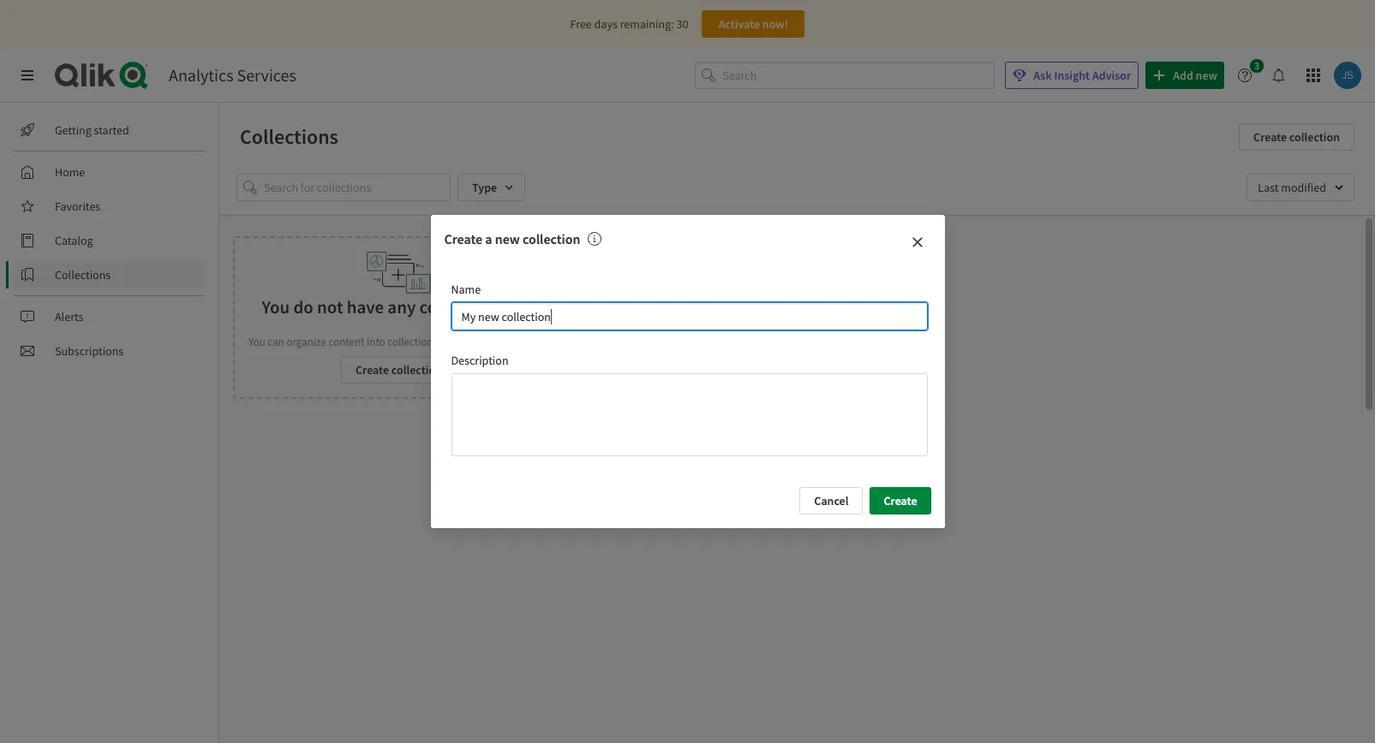 Task type: vqa. For each thing, say whether or not it's contained in the screenshot.
Create collection to the bottom
yes



Task type: locate. For each thing, give the bounding box(es) containing it.
name
[[451, 282, 481, 298]]

2 vertical spatial collections
[[443, 335, 495, 350]]

collection down collections.
[[392, 363, 442, 378]]

0 vertical spatial collections
[[240, 123, 338, 150]]

not
[[317, 296, 343, 319]]

0 vertical spatial you
[[262, 296, 290, 319]]

0 vertical spatial collection
[[1290, 129, 1340, 145]]

collections down 'catalog'
[[55, 267, 111, 283]]

create button
[[870, 487, 931, 515]]

create collection button down 'you can organize content into collections. collections are private.'
[[341, 357, 457, 384]]

0 vertical spatial create collection
[[1254, 129, 1340, 145]]

1 horizontal spatial collection
[[523, 231, 581, 248]]

services
[[237, 64, 296, 86]]

you left do
[[262, 296, 290, 319]]

1 vertical spatial create collection button
[[341, 357, 457, 384]]

you do not have any collections yet.
[[262, 296, 536, 319]]

create right cancel button
[[884, 493, 918, 509]]

collection up last modified image
[[1290, 129, 1340, 145]]

create collection down 'you can organize content into collections. collections are private.'
[[356, 363, 442, 378]]

create down the into
[[356, 363, 389, 378]]

have
[[347, 296, 384, 319]]

create collection
[[1254, 129, 1340, 145], [356, 363, 442, 378]]

1 horizontal spatial create collection button
[[1239, 123, 1355, 151]]

Description text field
[[451, 373, 928, 456]]

0 horizontal spatial create collection button
[[341, 357, 457, 384]]

navigation pane element
[[0, 110, 219, 372]]

filters region
[[219, 160, 1376, 215]]

activate now!
[[719, 16, 789, 32]]

create collection element
[[233, 237, 565, 399]]

2 vertical spatial collection
[[392, 363, 442, 378]]

collection for the "create collection" button to the right
[[1290, 129, 1340, 145]]

getting started
[[55, 123, 129, 138]]

alerts
[[55, 309, 84, 325]]

1 horizontal spatial collections
[[240, 123, 338, 150]]

0 vertical spatial create collection button
[[1239, 123, 1355, 151]]

favorites link
[[14, 193, 206, 220]]

insight
[[1055, 68, 1090, 83]]

favorites
[[55, 199, 100, 214]]

0 horizontal spatial collection
[[392, 363, 442, 378]]

free
[[570, 16, 592, 32]]

private.
[[514, 335, 549, 350]]

create up last modified image
[[1254, 129, 1287, 145]]

2 horizontal spatial collections
[[443, 335, 495, 350]]

yet.
[[507, 296, 536, 319]]

create
[[1254, 129, 1287, 145], [444, 231, 483, 248], [356, 363, 389, 378], [884, 493, 918, 509]]

0 horizontal spatial create collection
[[356, 363, 442, 378]]

catalog
[[55, 233, 93, 249]]

collections link
[[14, 261, 206, 289]]

collections down "services"
[[240, 123, 338, 150]]

now!
[[763, 16, 789, 32]]

home
[[55, 165, 85, 180]]

content
[[329, 335, 365, 350]]

organize
[[287, 335, 326, 350]]

1 horizontal spatial create collection
[[1254, 129, 1340, 145]]

description
[[451, 353, 509, 368]]

create collection button
[[1239, 123, 1355, 151], [341, 357, 457, 384]]

1 vertical spatial you
[[249, 335, 266, 350]]

analytics services element
[[169, 64, 296, 86]]

create collection button up last modified image
[[1239, 123, 1355, 151]]

you left can
[[249, 335, 266, 350]]

can
[[268, 335, 284, 350]]

close image
[[911, 236, 924, 250]]

collection right 'new'
[[523, 231, 581, 248]]

collections inside create collection element
[[443, 335, 495, 350]]

2 horizontal spatial collection
[[1290, 129, 1340, 145]]

create collection up last modified image
[[1254, 129, 1340, 145]]

collections
[[240, 123, 338, 150], [55, 267, 111, 283], [443, 335, 495, 350]]

0 horizontal spatial collections
[[55, 267, 111, 283]]

into
[[367, 335, 385, 350]]

1 vertical spatial collection
[[523, 231, 581, 248]]

collections up description
[[443, 335, 495, 350]]

collection for the "create collection" button within create collection element
[[392, 363, 442, 378]]

you
[[262, 296, 290, 319], [249, 335, 266, 350]]

1 vertical spatial collections
[[55, 267, 111, 283]]

collection
[[1290, 129, 1340, 145], [523, 231, 581, 248], [392, 363, 442, 378]]



Task type: describe. For each thing, give the bounding box(es) containing it.
remaining:
[[620, 16, 674, 32]]

ask insight advisor button
[[1006, 62, 1139, 89]]

30
[[677, 16, 689, 32]]

close sidebar menu image
[[21, 69, 34, 82]]

ask
[[1034, 68, 1052, 83]]

collections inside navigation pane element
[[55, 267, 111, 283]]

collections.
[[388, 335, 441, 350]]

days
[[594, 16, 618, 32]]

collections
[[420, 296, 503, 319]]

Search text field
[[723, 61, 995, 89]]

you for you do not have any collections yet.
[[262, 296, 290, 319]]

alerts link
[[14, 303, 206, 331]]

create collection button inside create collection element
[[341, 357, 457, 384]]

analytics services
[[169, 64, 296, 86]]

subscriptions
[[55, 344, 124, 359]]

do
[[294, 296, 314, 319]]

create a new collection dialog
[[431, 216, 945, 528]]

collection inside dialog
[[523, 231, 581, 248]]

you can organize content into collections. collections are private.
[[249, 335, 549, 350]]

activate now! link
[[702, 10, 805, 38]]

any
[[388, 296, 416, 319]]

subscriptions link
[[14, 338, 206, 365]]

create left a on the left of page
[[444, 231, 483, 248]]

last modified image
[[1247, 174, 1355, 201]]

Name text field
[[451, 303, 928, 330]]

create a new collection
[[444, 231, 581, 248]]

advisor
[[1093, 68, 1132, 83]]

cancel
[[815, 493, 849, 509]]

create inside button
[[884, 493, 918, 509]]

new
[[495, 231, 520, 248]]

analytics
[[169, 64, 234, 86]]

are
[[497, 335, 512, 350]]

home link
[[14, 159, 206, 186]]

you for you can organize content into collections. collections are private.
[[249, 335, 266, 350]]

Search for collections text field
[[264, 174, 451, 201]]

free days remaining: 30
[[570, 16, 689, 32]]

getting started link
[[14, 117, 206, 144]]

1 vertical spatial create collection
[[356, 363, 442, 378]]

a
[[485, 231, 492, 248]]

cancel button
[[800, 487, 864, 515]]

started
[[94, 123, 129, 138]]

ask insight advisor
[[1034, 68, 1132, 83]]

searchbar element
[[695, 61, 995, 89]]

activate
[[719, 16, 760, 32]]

catalog link
[[14, 227, 206, 255]]

getting
[[55, 123, 92, 138]]



